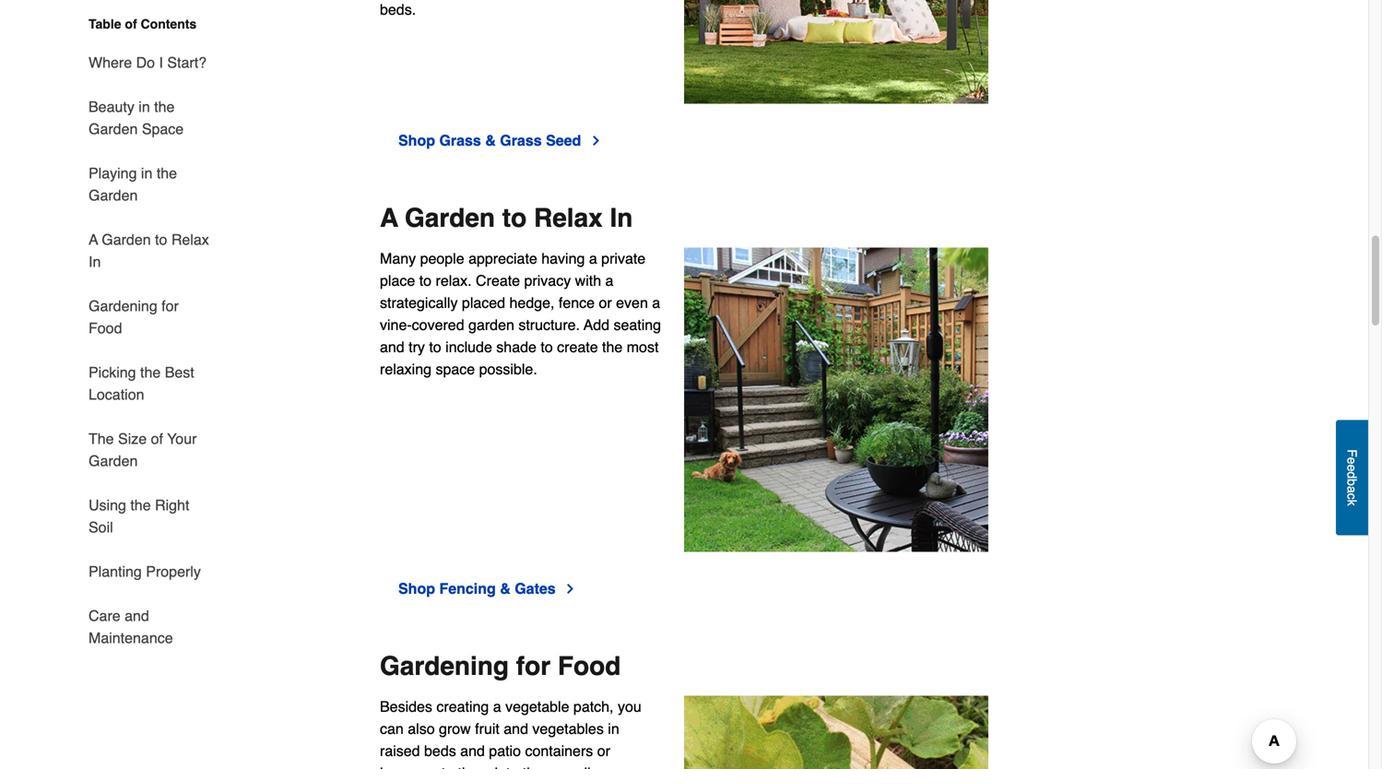 Task type: describe. For each thing, give the bounding box(es) containing it.
f e e d b a c k button
[[1337, 420, 1369, 535]]

many people appreciate having a private place to relax. create privacy with a strategically placed hedge, fence or even a vine-covered garden structure. add seating and try to include shade to create the most relaxing space possible.
[[380, 250, 662, 378]]

garden up people
[[405, 203, 495, 233]]

best
[[165, 364, 194, 381]]

seed
[[546, 132, 581, 149]]

& for fencing
[[500, 580, 511, 597]]

space
[[436, 361, 475, 378]]

hedge,
[[510, 294, 555, 311]]

even
[[616, 294, 648, 311]]

fruit
[[475, 720, 500, 737]]

start?
[[167, 54, 207, 71]]

possible.
[[479, 361, 538, 378]]

a right the even
[[652, 294, 661, 311]]

vegetable
[[506, 698, 570, 715]]

maintenance
[[89, 630, 173, 647]]

1 horizontal spatial for
[[516, 652, 551, 681]]

create
[[557, 339, 598, 356]]

besides
[[380, 698, 433, 715]]

care and maintenance link
[[89, 594, 212, 649]]

1 vertical spatial gardening for food
[[380, 652, 621, 681]]

the size of your garden link
[[89, 417, 212, 483]]

garden down playing in the garden
[[102, 231, 151, 248]]

the inside using the right soil
[[130, 497, 151, 514]]

& for grass
[[485, 132, 496, 149]]

0 vertical spatial in
[[610, 203, 633, 233]]

beds
[[424, 742, 456, 760]]

where
[[89, 54, 132, 71]]

right
[[155, 497, 189, 514]]

c
[[1345, 493, 1360, 500]]

contents
[[141, 17, 197, 31]]

shop fencing & gates link
[[399, 578, 578, 600]]

vine-
[[380, 316, 412, 333]]

a inside button
[[1345, 486, 1360, 493]]

b
[[1345, 479, 1360, 486]]

f
[[1345, 449, 1360, 457]]

the size of your garden
[[89, 430, 197, 470]]

for inside gardening for food
[[162, 298, 179, 315]]

many
[[380, 250, 416, 267]]

picking
[[89, 364, 136, 381]]

a right with
[[606, 272, 614, 289]]

a yellow butternut squash growing on a vine in a raised garden bed. image
[[685, 696, 989, 769]]

seating
[[614, 316, 662, 333]]

creating
[[437, 698, 489, 715]]

structure.
[[519, 316, 580, 333]]

to up appreciate
[[503, 203, 527, 233]]

of inside the size of your garden
[[151, 430, 163, 447]]

relax.
[[436, 272, 472, 289]]

shop fencing & gates
[[399, 580, 556, 597]]

in inside besides creating a vegetable patch, you can also grow fruit and vegetables in raised beds and patio containers or incorporate them into the over
[[608, 720, 620, 737]]

where do i start? link
[[89, 41, 207, 85]]

care
[[89, 607, 121, 625]]

covered
[[412, 316, 465, 333]]

chevron right image
[[563, 582, 578, 596]]

to down structure.
[[541, 339, 553, 356]]

to right try
[[429, 339, 442, 356]]

properly
[[146, 563, 201, 580]]

grow
[[439, 720, 471, 737]]

in inside a garden to relax in
[[89, 253, 101, 270]]

shop for shop grass & grass seed
[[399, 132, 435, 149]]

the
[[89, 430, 114, 447]]

garden inside beauty in the garden space
[[89, 120, 138, 137]]

appreciate
[[469, 250, 538, 267]]

size
[[118, 430, 147, 447]]

gardening for food link
[[89, 284, 212, 351]]

most
[[627, 339, 659, 356]]

placed
[[462, 294, 506, 311]]

to up strategically
[[419, 272, 432, 289]]

shop grass & grass seed
[[399, 132, 581, 149]]

do
[[136, 54, 155, 71]]

playing in the garden
[[89, 165, 177, 204]]

them
[[458, 765, 491, 769]]

vegetables
[[533, 720, 604, 737]]

you
[[618, 698, 642, 715]]

a black metal pergola with adjustable brown shades in a backyard with a picnic set up. image
[[685, 0, 989, 104]]

besides creating a vegetable patch, you can also grow fruit and vegetables in raised beds and patio containers or incorporate them into the over
[[380, 698, 661, 769]]

beauty in the garden space link
[[89, 85, 212, 151]]

planting
[[89, 563, 142, 580]]

a up with
[[589, 250, 598, 267]]

or inside the many people appreciate having a private place to relax. create privacy with a strategically placed hedge, fence or even a vine-covered garden structure. add seating and try to include shade to create the most relaxing space possible.
[[599, 294, 612, 311]]

having
[[542, 250, 585, 267]]

include
[[446, 339, 492, 356]]

people
[[420, 250, 465, 267]]

fencing
[[440, 580, 496, 597]]

table
[[89, 17, 121, 31]]

gardening inside 'link'
[[89, 298, 157, 315]]

into
[[495, 765, 519, 769]]

raised
[[380, 742, 420, 760]]

1 vertical spatial gardening
[[380, 652, 509, 681]]

gates
[[515, 580, 556, 597]]

playing in the garden link
[[89, 151, 212, 218]]

containers
[[525, 742, 593, 760]]

patio
[[489, 742, 521, 760]]

in for beauty
[[139, 98, 150, 115]]



Task type: locate. For each thing, give the bounding box(es) containing it.
1 vertical spatial in
[[89, 253, 101, 270]]

food inside gardening for food
[[89, 320, 122, 337]]

1 vertical spatial or
[[598, 742, 611, 760]]

shop for shop fencing & gates
[[399, 580, 435, 597]]

0 vertical spatial food
[[89, 320, 122, 337]]

picking the best location link
[[89, 351, 212, 417]]

or
[[599, 294, 612, 311], [598, 742, 611, 760]]

the inside besides creating a vegetable patch, you can also grow fruit and vegetables in raised beds and patio containers or incorporate them into the over
[[523, 765, 543, 769]]

in inside beauty in the garden space
[[139, 98, 150, 115]]

shop grass & grass seed link
[[399, 130, 604, 152]]

the inside the many people appreciate having a private place to relax. create privacy with a strategically placed hedge, fence or even a vine-covered garden structure. add seating and try to include shade to create the most relaxing space possible.
[[602, 339, 623, 356]]

garden down 'beauty'
[[89, 120, 138, 137]]

or up add
[[599, 294, 612, 311]]

1 horizontal spatial gardening
[[380, 652, 509, 681]]

in for playing
[[141, 165, 153, 182]]

with
[[575, 272, 602, 289]]

care and maintenance
[[89, 607, 173, 647]]

0 vertical spatial in
[[139, 98, 150, 115]]

0 horizontal spatial gardening for food
[[89, 298, 179, 337]]

in up 'gardening for food' 'link'
[[89, 253, 101, 270]]

&
[[485, 132, 496, 149], [500, 580, 511, 597]]

food up the patch,
[[558, 652, 621, 681]]

and down vine- on the left top of the page
[[380, 339, 405, 356]]

a down playing in the garden
[[89, 231, 98, 248]]

0 horizontal spatial &
[[485, 132, 496, 149]]

d
[[1345, 472, 1360, 479]]

or down vegetables
[[598, 742, 611, 760]]

1 horizontal spatial grass
[[500, 132, 542, 149]]

1 horizontal spatial relax
[[534, 203, 603, 233]]

i
[[159, 54, 163, 71]]

2 grass from the left
[[500, 132, 542, 149]]

of
[[125, 17, 137, 31], [151, 430, 163, 447]]

k
[[1345, 500, 1360, 506]]

and up maintenance
[[125, 607, 149, 625]]

soil
[[89, 519, 113, 536]]

2 e from the top
[[1345, 464, 1360, 472]]

1 vertical spatial shop
[[399, 580, 435, 597]]

and up patio
[[504, 720, 529, 737]]

private
[[602, 250, 646, 267]]

also
[[408, 720, 435, 737]]

in right playing
[[141, 165, 153, 182]]

garden
[[469, 316, 515, 333]]

0 horizontal spatial a garden to relax in
[[89, 231, 209, 270]]

0 vertical spatial &
[[485, 132, 496, 149]]

the down space
[[157, 165, 177, 182]]

the inside beauty in the garden space
[[154, 98, 175, 115]]

the inside "picking the best location"
[[140, 364, 161, 381]]

0 horizontal spatial in
[[89, 253, 101, 270]]

0 vertical spatial or
[[599, 294, 612, 311]]

0 vertical spatial gardening for food
[[89, 298, 179, 337]]

patch,
[[574, 698, 614, 715]]

garden down playing
[[89, 187, 138, 204]]

table of contents
[[89, 17, 197, 31]]

to down playing in the garden link
[[155, 231, 167, 248]]

in
[[610, 203, 633, 233], [89, 253, 101, 270]]

in
[[139, 98, 150, 115], [141, 165, 153, 182], [608, 720, 620, 737]]

can
[[380, 720, 404, 737]]

a garden to relax in down playing in the garden link
[[89, 231, 209, 270]]

0 vertical spatial for
[[162, 298, 179, 315]]

1 grass from the left
[[440, 132, 481, 149]]

add
[[584, 316, 610, 333]]

2 vertical spatial in
[[608, 720, 620, 737]]

0 horizontal spatial of
[[125, 17, 137, 31]]

the inside playing in the garden
[[157, 165, 177, 182]]

gardening up 'creating' on the left bottom of page
[[380, 652, 509, 681]]

relax down playing in the garden link
[[171, 231, 209, 248]]

0 vertical spatial of
[[125, 17, 137, 31]]

in up space
[[139, 98, 150, 115]]

1 e from the top
[[1345, 457, 1360, 464]]

a up fruit
[[493, 698, 502, 715]]

beauty in the garden space
[[89, 98, 184, 137]]

food up picking
[[89, 320, 122, 337]]

& left gates
[[500, 580, 511, 597]]

1 shop from the top
[[399, 132, 435, 149]]

create
[[476, 272, 520, 289]]

table of contents element
[[74, 15, 212, 649]]

garden down the
[[89, 452, 138, 470]]

1 horizontal spatial food
[[558, 652, 621, 681]]

0 horizontal spatial relax
[[171, 231, 209, 248]]

where do i start?
[[89, 54, 207, 71]]

the
[[154, 98, 175, 115], [157, 165, 177, 182], [602, 339, 623, 356], [140, 364, 161, 381], [130, 497, 151, 514], [523, 765, 543, 769]]

1 horizontal spatial &
[[500, 580, 511, 597]]

to inside a garden to relax in
[[155, 231, 167, 248]]

using
[[89, 497, 126, 514]]

relax inside a garden to relax in
[[171, 231, 209, 248]]

using the right soil link
[[89, 483, 212, 550]]

for
[[162, 298, 179, 315], [516, 652, 551, 681]]

a up k
[[1345, 486, 1360, 493]]

0 vertical spatial shop
[[399, 132, 435, 149]]

e up d
[[1345, 457, 1360, 464]]

0 vertical spatial gardening
[[89, 298, 157, 315]]

a inside besides creating a vegetable patch, you can also grow fruit and vegetables in raised beds and patio containers or incorporate them into the over
[[493, 698, 502, 715]]

1 horizontal spatial in
[[610, 203, 633, 233]]

playing
[[89, 165, 137, 182]]

in down you
[[608, 720, 620, 737]]

a
[[589, 250, 598, 267], [606, 272, 614, 289], [652, 294, 661, 311], [1345, 486, 1360, 493], [493, 698, 502, 715]]

gardening for food up picking
[[89, 298, 179, 337]]

for down a garden to relax in link
[[162, 298, 179, 315]]

for up vegetable
[[516, 652, 551, 681]]

shop
[[399, 132, 435, 149], [399, 580, 435, 597]]

1 vertical spatial food
[[558, 652, 621, 681]]

a garden to relax in up appreciate
[[380, 203, 633, 233]]

relaxing
[[380, 361, 432, 378]]

0 horizontal spatial grass
[[440, 132, 481, 149]]

the left best
[[140, 364, 161, 381]]

0 horizontal spatial for
[[162, 298, 179, 315]]

of right table
[[125, 17, 137, 31]]

place
[[380, 272, 415, 289]]

the up space
[[154, 98, 175, 115]]

location
[[89, 386, 144, 403]]

space
[[142, 120, 184, 137]]

the left right
[[130, 497, 151, 514]]

privacy
[[524, 272, 571, 289]]

picking the best location
[[89, 364, 194, 403]]

a garden to relax in link
[[89, 218, 212, 284]]

1 horizontal spatial gardening for food
[[380, 652, 621, 681]]

0 horizontal spatial gardening
[[89, 298, 157, 315]]

1 horizontal spatial a
[[380, 203, 398, 233]]

using the right soil
[[89, 497, 189, 536]]

1 vertical spatial of
[[151, 430, 163, 447]]

shade
[[497, 339, 537, 356]]

a garden to relax in inside table of contents element
[[89, 231, 209, 270]]

fence
[[559, 294, 595, 311]]

gardening for food inside 'link'
[[89, 298, 179, 337]]

and inside the many people appreciate having a private place to relax. create privacy with a strategically placed hedge, fence or even a vine-covered garden structure. add seating and try to include shade to create the most relaxing space possible.
[[380, 339, 405, 356]]

relax up the having
[[534, 203, 603, 233]]

1 horizontal spatial of
[[151, 430, 163, 447]]

1 vertical spatial &
[[500, 580, 511, 597]]

and inside care and maintenance
[[125, 607, 149, 625]]

a up many on the left top of page
[[380, 203, 398, 233]]

and up them
[[460, 742, 485, 760]]

planting properly link
[[89, 550, 201, 594]]

garden inside playing in the garden
[[89, 187, 138, 204]]

try
[[409, 339, 425, 356]]

2 shop from the top
[[399, 580, 435, 597]]

1 vertical spatial for
[[516, 652, 551, 681]]

to
[[503, 203, 527, 233], [155, 231, 167, 248], [419, 272, 432, 289], [429, 339, 442, 356], [541, 339, 553, 356]]

planting properly
[[89, 563, 201, 580]]

e
[[1345, 457, 1360, 464], [1345, 464, 1360, 472]]

the right into
[[523, 765, 543, 769]]

in up private
[[610, 203, 633, 233]]

or inside besides creating a vegetable patch, you can also grow fruit and vegetables in raised beds and patio containers or incorporate them into the over
[[598, 742, 611, 760]]

a garden to relax in
[[380, 203, 633, 233], [89, 231, 209, 270]]

1 horizontal spatial a garden to relax in
[[380, 203, 633, 233]]

and
[[380, 339, 405, 356], [125, 607, 149, 625], [504, 720, 529, 737], [460, 742, 485, 760]]

0 horizontal spatial food
[[89, 320, 122, 337]]

1 vertical spatial in
[[141, 165, 153, 182]]

gardening for food up vegetable
[[380, 652, 621, 681]]

of right size
[[151, 430, 163, 447]]

e up b
[[1345, 464, 1360, 472]]

strategically
[[380, 294, 458, 311]]

a
[[380, 203, 398, 233], [89, 231, 98, 248]]

0 horizontal spatial a
[[89, 231, 98, 248]]

garden inside the size of your garden
[[89, 452, 138, 470]]

the down add
[[602, 339, 623, 356]]

f e e d b a c k
[[1345, 449, 1360, 506]]

chevron right image
[[589, 133, 604, 148]]

beauty
[[89, 98, 135, 115]]

gardening down a garden to relax in link
[[89, 298, 157, 315]]

in inside playing in the garden
[[141, 165, 153, 182]]

& left 'seed'
[[485, 132, 496, 149]]

a backyard with a cedar fence, stone steps, black metal furniture, plants and a long-hair dachshund. image
[[685, 248, 989, 552]]

gardening for food
[[89, 298, 179, 337], [380, 652, 621, 681]]

a inside a garden to relax in
[[89, 231, 98, 248]]

your
[[167, 430, 197, 447]]

incorporate
[[380, 765, 454, 769]]



Task type: vqa. For each thing, say whether or not it's contained in the screenshot.
Get Started link
no



